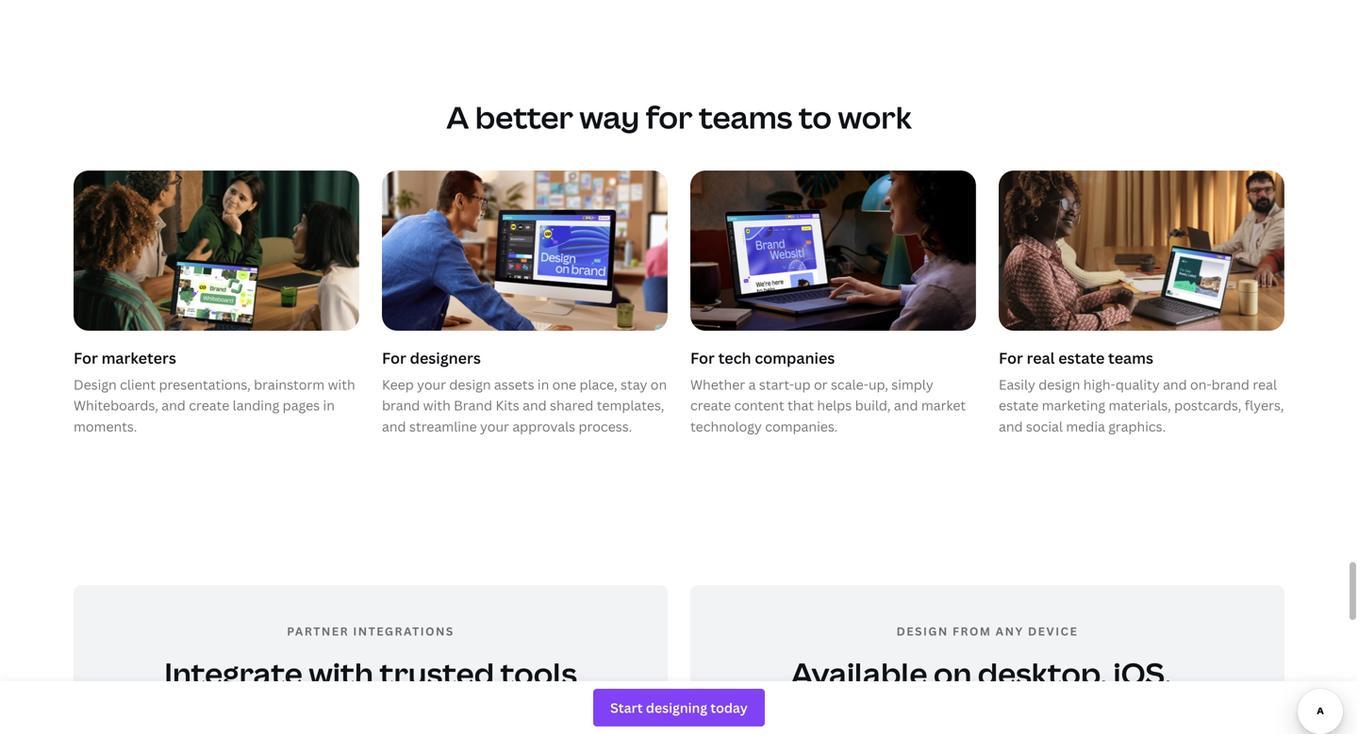 Task type: locate. For each thing, give the bounding box(es) containing it.
moments.
[[74, 418, 137, 436]]

high-
[[1083, 376, 1116, 394]]

1 vertical spatial on
[[934, 654, 972, 695]]

create down presentations, on the bottom left of the page
[[189, 397, 229, 415]]

ios,
[[1113, 654, 1172, 695]]

0 vertical spatial on
[[651, 376, 667, 394]]

1 vertical spatial teams
[[1108, 348, 1153, 368]]

simply
[[891, 376, 933, 394]]

2 vertical spatial your
[[362, 691, 433, 732]]

0 horizontal spatial streamline
[[195, 691, 356, 732]]

for up keep
[[382, 348, 406, 368]]

place,
[[579, 376, 617, 394]]

1 horizontal spatial real
[[1253, 376, 1277, 394]]

0 horizontal spatial design
[[449, 376, 491, 394]]

templates,
[[597, 397, 664, 415]]

and down presentations, on the bottom left of the page
[[162, 397, 186, 415]]

designers
[[410, 348, 481, 368]]

for marketers
[[74, 348, 176, 368]]

0 vertical spatial with
[[328, 376, 355, 394]]

1 horizontal spatial brand
[[1212, 376, 1250, 394]]

1 vertical spatial to
[[156, 691, 189, 732]]

market
[[921, 397, 966, 415]]

technology
[[690, 418, 762, 436]]

1 vertical spatial streamline
[[195, 691, 356, 732]]

create down whether
[[690, 397, 731, 415]]

1 vertical spatial estate
[[999, 397, 1039, 415]]

approvals
[[512, 418, 575, 436]]

real up flyers,
[[1253, 376, 1277, 394]]

on
[[651, 376, 667, 394], [934, 654, 972, 695]]

brand down keep
[[382, 397, 420, 415]]

your
[[417, 376, 446, 394], [480, 418, 509, 436], [362, 691, 433, 732]]

marketing
[[1042, 397, 1105, 415]]

content
[[734, 397, 784, 415]]

1 vertical spatial brand
[[382, 397, 420, 415]]

with left the brand
[[423, 397, 451, 415]]

streamline
[[409, 418, 477, 436], [195, 691, 356, 732]]

in
[[537, 376, 549, 394], [323, 397, 335, 415]]

0 vertical spatial estate
[[1058, 348, 1105, 368]]

design client presentations, brainstorm with whiteboards, and create landing pages in moments.
[[74, 376, 355, 436]]

integrate with trusted tools to streamline your  workflow
[[156, 654, 585, 732]]

on right stay
[[651, 376, 667, 394]]

2 design from the left
[[1039, 376, 1080, 394]]

real inside the easily design high-quality and on-brand real estate marketing materials, postcards, flyers, and social media graphics.
[[1253, 376, 1277, 394]]

0 horizontal spatial create
[[189, 397, 229, 415]]

1 vertical spatial your
[[480, 418, 509, 436]]

for up design
[[74, 348, 98, 368]]

with inside keep your design assets in one place, stay on brand with brand kits and shared templates, and streamline your approvals process.
[[423, 397, 451, 415]]

3 for from the left
[[690, 348, 715, 368]]

for up whether
[[690, 348, 715, 368]]

in right pages
[[323, 397, 335, 415]]

graphics.
[[1108, 418, 1166, 436]]

teams up quality at bottom right
[[1108, 348, 1153, 368]]

for for for marketers
[[74, 348, 98, 368]]

brand inside the easily design high-quality and on-brand real estate marketing materials, postcards, flyers, and social media graphics.
[[1212, 376, 1250, 394]]

1 horizontal spatial create
[[690, 397, 731, 415]]

your down for designers
[[417, 376, 446, 394]]

with inside integrate with trusted tools to streamline your  workflow
[[309, 654, 373, 695]]

kits
[[496, 397, 519, 415]]

or
[[814, 376, 828, 394]]

for designers
[[382, 348, 481, 368]]

0 horizontal spatial estate
[[999, 397, 1039, 415]]

teams
[[699, 97, 792, 138], [1108, 348, 1153, 368]]

0 horizontal spatial to
[[156, 691, 189, 732]]

1 vertical spatial in
[[323, 397, 335, 415]]

0 horizontal spatial brand
[[382, 397, 420, 415]]

1 horizontal spatial to
[[799, 97, 832, 138]]

for up easily
[[999, 348, 1023, 368]]

design inside the easily design high-quality and on-brand real estate marketing materials, postcards, flyers, and social media graphics.
[[1039, 376, 1080, 394]]

companies
[[755, 348, 835, 368]]

assets
[[494, 376, 534, 394]]

1 horizontal spatial on
[[934, 654, 972, 695]]

2 vertical spatial with
[[309, 654, 373, 695]]

and inside the available on desktop, ios, and android
[[895, 691, 951, 732]]

real up easily
[[1027, 348, 1055, 368]]

for real estate teams
[[999, 348, 1153, 368]]

for
[[74, 348, 98, 368], [382, 348, 406, 368], [690, 348, 715, 368], [999, 348, 1023, 368]]

0 vertical spatial streamline
[[409, 418, 477, 436]]

and
[[1163, 376, 1187, 394], [162, 397, 186, 415], [523, 397, 547, 415], [894, 397, 918, 415], [382, 418, 406, 436], [999, 418, 1023, 436], [895, 691, 951, 732]]

keep your design assets in one place, stay on brand with brand kits and shared templates, and streamline your approvals process.
[[382, 376, 667, 436]]

0 vertical spatial to
[[799, 97, 832, 138]]

create
[[189, 397, 229, 415], [690, 397, 731, 415]]

presentations,
[[159, 376, 251, 394]]

real
[[1027, 348, 1055, 368], [1253, 376, 1277, 394]]

a better way for teams to work
[[446, 97, 912, 138]]

tech
[[718, 348, 751, 368]]

0 vertical spatial in
[[537, 376, 549, 394]]

for tech companies
[[690, 348, 835, 368]]

in inside keep your design assets in one place, stay on brand with brand kits and shared templates, and streamline your approvals process.
[[537, 376, 549, 394]]

shared
[[550, 397, 594, 415]]

0 horizontal spatial teams
[[699, 97, 792, 138]]

with right brainstorm
[[328, 376, 355, 394]]

to
[[799, 97, 832, 138], [156, 691, 189, 732]]

0 vertical spatial brand
[[1212, 376, 1250, 394]]

streamline down the brand
[[409, 418, 477, 436]]

easily design high-quality and on-brand real estate marketing materials, postcards, flyers, and social media graphics.
[[999, 376, 1284, 436]]

teams right for
[[699, 97, 792, 138]]

to inside integrate with trusted tools to streamline your  workflow
[[156, 691, 189, 732]]

4 for from the left
[[999, 348, 1023, 368]]

on down from
[[934, 654, 972, 695]]

1 design from the left
[[449, 376, 491, 394]]

brand
[[454, 397, 492, 415]]

brand
[[1212, 376, 1250, 394], [382, 397, 420, 415]]

0 horizontal spatial on
[[651, 376, 667, 394]]

with down partner
[[309, 654, 373, 695]]

brand up postcards,
[[1212, 376, 1250, 394]]

estate inside the easily design high-quality and on-brand real estate marketing materials, postcards, flyers, and social media graphics.
[[999, 397, 1039, 415]]

design up marketing
[[1039, 376, 1080, 394]]

estate down easily
[[999, 397, 1039, 415]]

your inside integrate with trusted tools to streamline your  workflow
[[362, 691, 433, 732]]

estate
[[1058, 348, 1105, 368], [999, 397, 1039, 415]]

1 horizontal spatial streamline
[[409, 418, 477, 436]]

design
[[449, 376, 491, 394], [1039, 376, 1080, 394]]

pages
[[283, 397, 320, 415]]

a
[[748, 376, 756, 394]]

1 horizontal spatial estate
[[1058, 348, 1105, 368]]

a
[[446, 97, 469, 138]]

1 horizontal spatial in
[[537, 376, 549, 394]]

0 vertical spatial real
[[1027, 348, 1055, 368]]

available on desktop, ios, and android
[[791, 654, 1184, 732]]

for for for designers
[[382, 348, 406, 368]]

estate up high-
[[1058, 348, 1105, 368]]

2 create from the left
[[690, 397, 731, 415]]

and down design
[[895, 691, 951, 732]]

trusted
[[379, 654, 494, 695]]

your down integrations
[[362, 691, 433, 732]]

integrations
[[353, 624, 454, 639]]

streamline down partner
[[195, 691, 356, 732]]

and down simply
[[894, 397, 918, 415]]

0 horizontal spatial real
[[1027, 348, 1055, 368]]

1 horizontal spatial design
[[1039, 376, 1080, 394]]

1 for from the left
[[74, 348, 98, 368]]

create inside "design client presentations, brainstorm with whiteboards, and create landing pages in moments."
[[189, 397, 229, 415]]

with
[[328, 376, 355, 394], [423, 397, 451, 415], [309, 654, 373, 695]]

design up the brand
[[449, 376, 491, 394]]

your down kits
[[480, 418, 509, 436]]

in left one in the left bottom of the page
[[537, 376, 549, 394]]

1 vertical spatial real
[[1253, 376, 1277, 394]]

1 vertical spatial with
[[423, 397, 451, 415]]

stay
[[621, 376, 647, 394]]

social
[[1026, 418, 1063, 436]]

2 for from the left
[[382, 348, 406, 368]]

design inside keep your design assets in one place, stay on brand with brand kits and shared templates, and streamline your approvals process.
[[449, 376, 491, 394]]

that
[[787, 397, 814, 415]]

1 create from the left
[[189, 397, 229, 415]]

0 horizontal spatial in
[[323, 397, 335, 415]]



Task type: vqa. For each thing, say whether or not it's contained in the screenshot.


Task type: describe. For each thing, give the bounding box(es) containing it.
marketers
[[101, 348, 176, 368]]

and up approvals
[[523, 397, 547, 415]]

and left on-
[[1163, 376, 1187, 394]]

work
[[838, 97, 912, 138]]

easily
[[999, 376, 1035, 394]]

in inside "design client presentations, brainstorm with whiteboards, and create landing pages in moments."
[[323, 397, 335, 415]]

available
[[791, 654, 927, 695]]

design
[[897, 624, 949, 639]]

streamline inside keep your design assets in one place, stay on brand with brand kits and shared templates, and streamline your approvals process.
[[409, 418, 477, 436]]

any
[[996, 624, 1024, 639]]

for
[[646, 97, 693, 138]]

from
[[953, 624, 992, 639]]

companies.
[[765, 418, 838, 436]]

streamline inside integrate with trusted tools to streamline your  workflow
[[195, 691, 356, 732]]

brand inside keep your design assets in one place, stay on brand with brand kits and shared templates, and streamline your approvals process.
[[382, 397, 420, 415]]

on inside the available on desktop, ios, and android
[[934, 654, 972, 695]]

keep
[[382, 376, 414, 394]]

flyers,
[[1245, 397, 1284, 415]]

on inside keep your design assets in one place, stay on brand with brand kits and shared templates, and streamline your approvals process.
[[651, 376, 667, 394]]

design
[[74, 376, 117, 394]]

with inside "design client presentations, brainstorm with whiteboards, and create landing pages in moments."
[[328, 376, 355, 394]]

design from any device
[[897, 624, 1078, 639]]

0 vertical spatial your
[[417, 376, 446, 394]]

start-
[[759, 376, 794, 394]]

android
[[958, 691, 1080, 732]]

tools
[[500, 654, 577, 695]]

one
[[552, 376, 576, 394]]

whiteboards,
[[74, 397, 158, 415]]

and left social
[[999, 418, 1023, 436]]

create inside whether a start-up or scale-up, simply create content that helps build, and market technology companies.
[[690, 397, 731, 415]]

partner
[[287, 624, 349, 639]]

and inside "design client presentations, brainstorm with whiteboards, and create landing pages in moments."
[[162, 397, 186, 415]]

for for for tech companies
[[690, 348, 715, 368]]

brainstorm
[[254, 376, 325, 394]]

build,
[[855, 397, 891, 415]]

integrate
[[164, 654, 303, 695]]

up
[[794, 376, 811, 394]]

whether a start-up or scale-up, simply create content that helps build, and market technology companies.
[[690, 376, 966, 436]]

better
[[475, 97, 573, 138]]

materials,
[[1109, 397, 1171, 415]]

quality
[[1116, 376, 1160, 394]]

way
[[579, 97, 640, 138]]

scale-
[[831, 376, 869, 394]]

1 horizontal spatial teams
[[1108, 348, 1153, 368]]

and inside whether a start-up or scale-up, simply create content that helps build, and market technology companies.
[[894, 397, 918, 415]]

device
[[1028, 624, 1078, 639]]

0 vertical spatial teams
[[699, 97, 792, 138]]

landing
[[233, 397, 279, 415]]

process.
[[579, 418, 632, 436]]

on-
[[1190, 376, 1212, 394]]

up,
[[869, 376, 888, 394]]

and down keep
[[382, 418, 406, 436]]

helps
[[817, 397, 852, 415]]

desktop,
[[978, 654, 1107, 695]]

postcards,
[[1174, 397, 1241, 415]]

client
[[120, 376, 156, 394]]

whether
[[690, 376, 745, 394]]

media
[[1066, 418, 1105, 436]]

partner integrations
[[287, 624, 454, 639]]

for for for real estate teams
[[999, 348, 1023, 368]]



